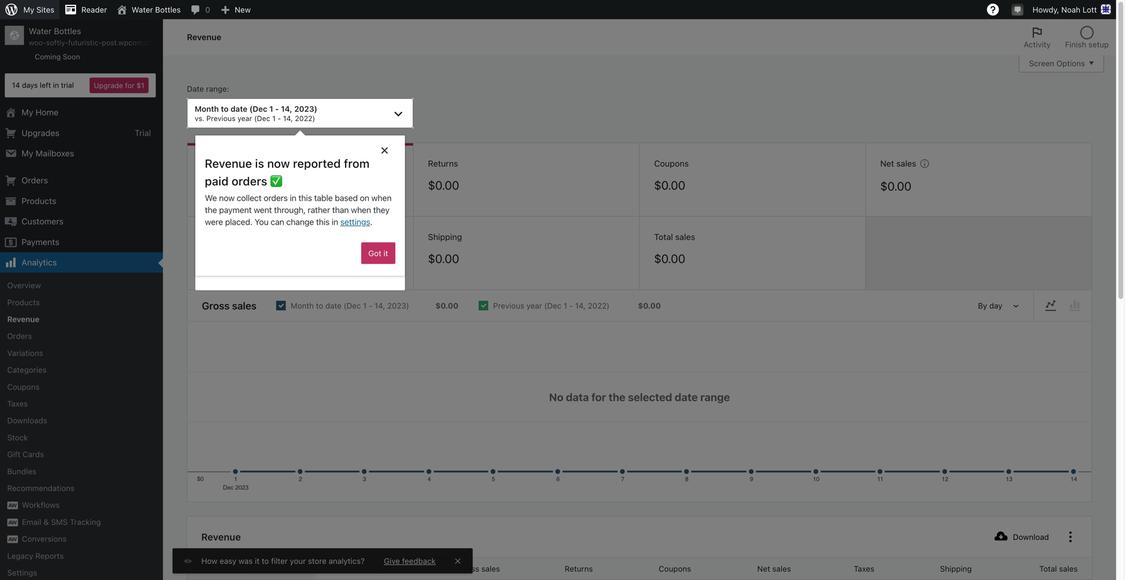 Task type: locate. For each thing, give the bounding box(es) containing it.
home
[[36, 107, 58, 117]]

when down on
[[351, 205, 371, 215]]

mailboxes
[[36, 148, 74, 158]]

now inside we now collect orders in this table based on when the payment went through, rather than when they were placed. you can change this in
[[219, 193, 235, 203]]

1 vertical spatial this
[[316, 217, 330, 227]]

my
[[22, 107, 33, 117], [22, 148, 33, 158]]

0 vertical spatial -
[[275, 104, 279, 113]]

to
[[221, 104, 229, 113]]

products up customers
[[22, 196, 56, 206]]

customers
[[22, 216, 64, 226]]

14 days left in trial
[[12, 81, 74, 89]]

1 right year
[[272, 114, 276, 123]]

2 my from the top
[[22, 148, 33, 158]]

revenue down overview
[[7, 315, 40, 324]]

0 vertical spatial revenue
[[205, 156, 252, 170]]

products link
[[0, 191, 163, 211], [0, 294, 163, 311]]

email & sms tracking
[[22, 518, 101, 527]]

payment
[[219, 205, 252, 215]]

0 vertical spatial 1
[[270, 104, 273, 113]]

orders up variations
[[7, 332, 32, 341]]

this
[[299, 193, 312, 203], [316, 217, 330, 227]]

the
[[205, 205, 217, 215]]

1 vertical spatial products
[[7, 298, 40, 307]]

month to date (dec 1 - 14, 2023) vs. previous year (dec 1 - 14, 2022)
[[195, 104, 318, 123]]

0 vertical spatial orders link
[[0, 170, 163, 191]]

downloads link
[[0, 412, 163, 429]]

0 horizontal spatial revenue
[[7, 315, 40, 324]]

my for my home
[[22, 107, 33, 117]]

upgrades
[[22, 128, 59, 138]]

revenue for revenue
[[7, 315, 40, 324]]

than
[[332, 205, 349, 215]]

1 my from the top
[[22, 107, 33, 117]]

products
[[22, 196, 56, 206], [7, 298, 40, 307]]

categories
[[7, 365, 47, 374]]

0 vertical spatial in
[[53, 81, 59, 89]]

(dec right year
[[254, 114, 270, 123]]

now up "payment"
[[219, 193, 235, 203]]

1 vertical spatial revenue
[[7, 315, 40, 324]]

orders up collect
[[232, 174, 268, 188]]

14, left 2022)
[[283, 114, 293, 123]]

0 vertical spatial products
[[22, 196, 56, 206]]

0 vertical spatial my
[[22, 107, 33, 117]]

1 horizontal spatial in
[[290, 193, 297, 203]]

gift cards link
[[0, 446, 163, 463]]

products link up payments link
[[0, 191, 163, 211]]

2 orders link from the top
[[0, 328, 163, 345]]

revenue inside the revenue is now reported from paid orders ✅
[[205, 156, 252, 170]]

now
[[267, 156, 290, 170], [219, 193, 235, 203]]

now up ✅
[[267, 156, 290, 170]]

1 horizontal spatial now
[[267, 156, 290, 170]]

orders
[[232, 174, 268, 188], [264, 193, 288, 203]]

coming
[[35, 52, 61, 61]]

when
[[372, 193, 392, 203], [351, 205, 371, 215]]

products down overview
[[7, 298, 40, 307]]

products link down the analytics link
[[0, 294, 163, 311]]

1 vertical spatial orders
[[264, 193, 288, 203]]

payments link
[[0, 232, 163, 252]]

0 horizontal spatial now
[[219, 193, 235, 203]]

when up they
[[372, 193, 392, 203]]

2023)
[[295, 104, 318, 113]]

vs.
[[195, 114, 205, 123]]

0 horizontal spatial in
[[53, 81, 59, 89]]

revenue is now reported from paid orders ✅
[[205, 156, 370, 188]]

on
[[360, 193, 370, 203]]

year
[[238, 114, 252, 123]]

in right left
[[53, 81, 59, 89]]

overview
[[7, 281, 41, 290]]

payments
[[22, 237, 59, 247]]

orders
[[22, 175, 48, 185], [7, 332, 32, 341]]

0 vertical spatial now
[[267, 156, 290, 170]]

0 horizontal spatial this
[[299, 193, 312, 203]]

1 vertical spatial when
[[351, 205, 371, 215]]

variations
[[7, 349, 43, 358]]

14,
[[281, 104, 292, 113], [283, 114, 293, 123]]

upgrade
[[94, 81, 123, 90]]

1 vertical spatial my
[[22, 148, 33, 158]]

main menu navigation
[[0, 19, 163, 580]]

orders link down my mailboxes link
[[0, 170, 163, 191]]

orders link up 'categories' link
[[0, 328, 163, 345]]

overview link
[[0, 277, 163, 294]]

2022)
[[295, 114, 315, 123]]

in down than
[[332, 217, 338, 227]]

this down "rather"
[[316, 217, 330, 227]]

taxes link
[[0, 395, 163, 412]]

revenue
[[205, 156, 252, 170], [7, 315, 40, 324]]

sms
[[51, 518, 68, 527]]

coupons link
[[0, 378, 163, 395]]

-
[[275, 104, 279, 113], [278, 114, 281, 123]]

revenue inside main menu "navigation"
[[7, 315, 40, 324]]

orders inside we now collect orders in this table based on when the payment went through, rather than when they were placed. you can change this in
[[264, 193, 288, 203]]

0 vertical spatial orders
[[232, 174, 268, 188]]

1 vertical spatial -
[[278, 114, 281, 123]]

14, left 2023) on the left of page
[[281, 104, 292, 113]]

my left home
[[22, 107, 33, 117]]

stock link
[[0, 429, 163, 446]]

0 vertical spatial 14,
[[281, 104, 292, 113]]

2 vertical spatial in
[[332, 217, 338, 227]]

- left 2022)
[[278, 114, 281, 123]]

revenue up paid
[[205, 156, 252, 170]]

in inside main menu "navigation"
[[53, 81, 59, 89]]

legacy reports
[[7, 551, 64, 560]]

0 vertical spatial products link
[[0, 191, 163, 211]]

orders down my mailboxes
[[22, 175, 48, 185]]

my home
[[22, 107, 58, 117]]

now inside the revenue is now reported from paid orders ✅
[[267, 156, 290, 170]]

were
[[205, 217, 223, 227]]

bundles link
[[0, 463, 163, 480]]

1 vertical spatial products link
[[0, 294, 163, 311]]

coming soon link
[[0, 20, 163, 68]]

recommendations link
[[0, 480, 163, 497]]

1 right date
[[270, 104, 273, 113]]

1 vertical spatial now
[[219, 193, 235, 203]]

1 horizontal spatial revenue
[[205, 156, 252, 170]]

downloads
[[7, 416, 47, 425]]

(dec up year
[[250, 104, 268, 113]]

✅
[[271, 174, 283, 188]]

rather
[[308, 205, 330, 215]]

conversions
[[22, 535, 67, 544]]

$1
[[137, 81, 144, 90]]

1
[[270, 104, 273, 113], [272, 114, 276, 123]]

this left the table at the top
[[299, 193, 312, 203]]

- left 2023) on the left of page
[[275, 104, 279, 113]]

went
[[254, 205, 272, 215]]

orders down ✅
[[264, 193, 288, 203]]

0 vertical spatial orders
[[22, 175, 48, 185]]

categories link
[[0, 362, 163, 378]]

2 products link from the top
[[0, 294, 163, 311]]

1 vertical spatial orders link
[[0, 328, 163, 345]]

you
[[255, 217, 269, 227]]

1 orders link from the top
[[0, 170, 163, 191]]

in up through,
[[290, 193, 297, 203]]

left
[[40, 81, 51, 89]]

my down the upgrades
[[22, 148, 33, 158]]

paid
[[205, 174, 229, 188]]



Task type: vqa. For each thing, say whether or not it's contained in the screenshot.
the bottommost Products
yes



Task type: describe. For each thing, give the bounding box(es) containing it.
we now collect orders in this table based on when the payment went through, rather than when they were placed. you can change this in
[[205, 193, 392, 227]]

soon
[[63, 52, 80, 61]]

is
[[255, 156, 264, 170]]

recommendations
[[7, 484, 75, 493]]

through,
[[274, 205, 306, 215]]

2 horizontal spatial in
[[332, 217, 338, 227]]

settings link
[[0, 564, 163, 580]]

date
[[231, 104, 248, 113]]

coupons
[[7, 382, 40, 391]]

can
[[271, 217, 284, 227]]

0 vertical spatial this
[[299, 193, 312, 203]]

we
[[205, 193, 217, 203]]

upgrade for $1 button
[[90, 78, 149, 93]]

bundles
[[7, 467, 36, 476]]

gift cards
[[7, 450, 44, 459]]

settings .
[[341, 217, 373, 227]]

month
[[195, 104, 219, 113]]

settings
[[7, 568, 37, 577]]

1 vertical spatial 14,
[[283, 114, 293, 123]]

close tour image
[[380, 145, 390, 155]]

reported
[[293, 156, 341, 170]]

analytics
[[22, 257, 57, 267]]

for
[[125, 81, 135, 90]]

1 products link from the top
[[0, 191, 163, 211]]

it
[[384, 249, 388, 258]]

taxes
[[7, 399, 28, 408]]

conversions link
[[0, 531, 163, 548]]

&
[[43, 518, 49, 527]]

table
[[314, 193, 333, 203]]

my mailboxes link
[[0, 143, 163, 164]]

legacy reports link
[[0, 548, 163, 564]]

reports
[[35, 551, 64, 560]]

workflows
[[22, 501, 60, 510]]

my mailboxes
[[22, 148, 74, 158]]

upgrades link
[[0, 123, 163, 143]]

change
[[286, 217, 314, 227]]

revenue for revenue is now reported from paid orders ✅
[[205, 156, 252, 170]]

settings link
[[341, 217, 370, 227]]

revenue link
[[0, 311, 163, 328]]

collect
[[237, 193, 262, 203]]

14
[[12, 81, 20, 89]]

previous
[[207, 114, 236, 123]]

tracking
[[70, 518, 101, 527]]

placed.
[[225, 217, 253, 227]]

1 vertical spatial in
[[290, 193, 297, 203]]

variations link
[[0, 345, 163, 362]]

workflows link
[[0, 497, 163, 514]]

1 vertical spatial orders
[[7, 332, 32, 341]]

got
[[369, 249, 382, 258]]

0 vertical spatial (dec
[[250, 104, 268, 113]]

gift
[[7, 450, 20, 459]]

analytics link
[[0, 252, 163, 273]]

got it
[[369, 249, 388, 258]]

based
[[335, 193, 358, 203]]

stock
[[7, 433, 28, 442]]

my for my mailboxes
[[22, 148, 33, 158]]

1 vertical spatial 1
[[272, 114, 276, 123]]

days
[[22, 81, 38, 89]]

email
[[22, 518, 41, 527]]

cards
[[23, 450, 44, 459]]

1 horizontal spatial this
[[316, 217, 330, 227]]

customers link
[[0, 211, 163, 232]]

my home link
[[0, 102, 163, 123]]

they
[[373, 205, 390, 215]]

coming soon
[[35, 52, 80, 61]]

upgrade for $1
[[94, 81, 144, 90]]

.
[[370, 217, 373, 227]]

1 vertical spatial (dec
[[254, 114, 270, 123]]

settings
[[341, 217, 370, 227]]

trial
[[61, 81, 74, 89]]

email & sms tracking link
[[0, 514, 163, 531]]

got it button
[[361, 243, 396, 264]]

0 vertical spatial when
[[372, 193, 392, 203]]

orders inside the revenue is now reported from paid orders ✅
[[232, 174, 268, 188]]

legacy
[[7, 551, 33, 560]]



